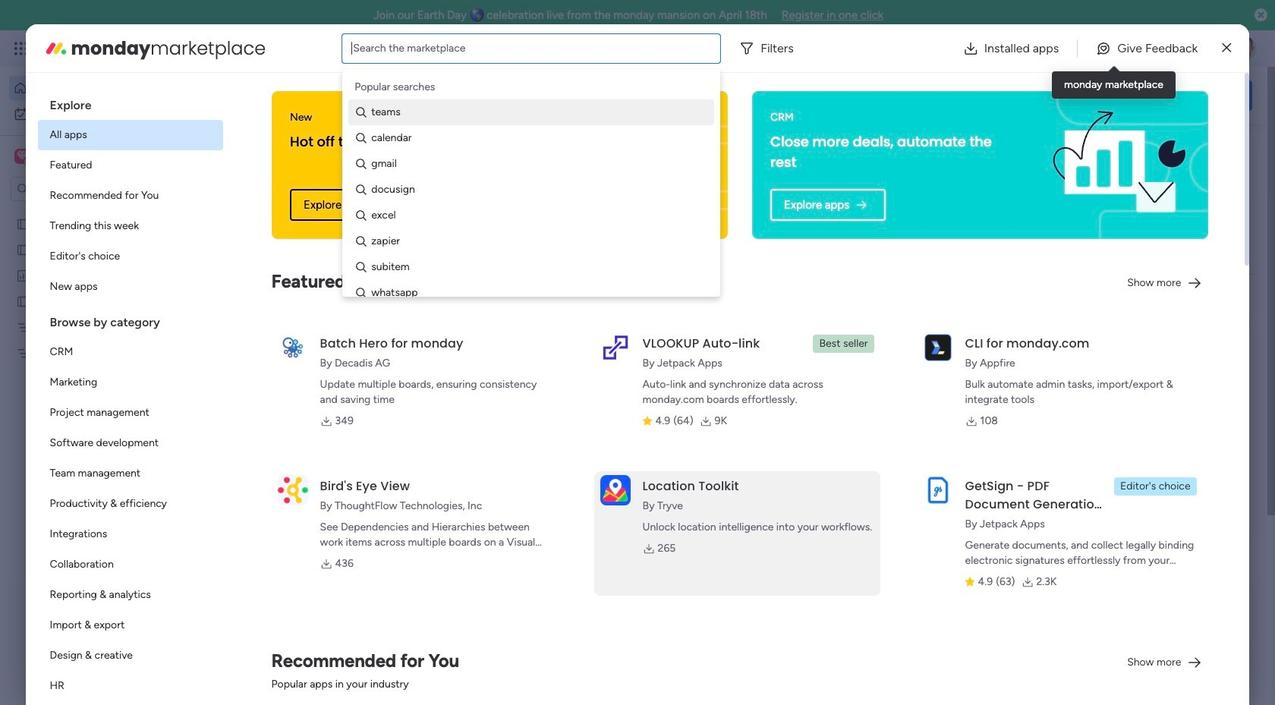 Task type: vqa. For each thing, say whether or not it's contained in the screenshot.
'MY WORK' link
no



Task type: locate. For each thing, give the bounding box(es) containing it.
heading
[[38, 85, 223, 120], [38, 302, 223, 337]]

templates image image
[[1039, 336, 1239, 441]]

0 horizontal spatial monday marketplace image
[[44, 36, 68, 60]]

1 vertical spatial check circle image
[[1048, 192, 1058, 204]]

check circle image
[[1048, 173, 1058, 184], [1048, 192, 1058, 204]]

public board image down public dashboard image
[[16, 294, 30, 308]]

0 vertical spatial dapulse x slim image
[[1223, 39, 1232, 57]]

1 vertical spatial dapulse x slim image
[[1230, 140, 1248, 159]]

workspace image
[[17, 148, 27, 165]]

0 vertical spatial check circle image
[[1048, 173, 1058, 184]]

component image
[[750, 331, 764, 345]]

v2 bolt switch image
[[1156, 87, 1165, 104]]

search everything image
[[1144, 41, 1159, 56]]

monday marketplace image
[[44, 36, 68, 60], [1106, 41, 1122, 56]]

dapulse x slim image
[[1223, 39, 1232, 57], [1230, 140, 1248, 159]]

1 vertical spatial public board image
[[16, 294, 30, 308]]

terry turtle image
[[1233, 36, 1257, 61]]

1 vertical spatial heading
[[38, 302, 223, 337]]

list box
[[38, 85, 223, 705], [0, 208, 194, 571]]

banner logo image
[[1042, 102, 1191, 229], [585, 115, 710, 215]]

public board image
[[16, 242, 30, 257], [254, 494, 270, 510]]

monday marketplace image right invite members image
[[1106, 41, 1122, 56]]

getting started element
[[1025, 584, 1253, 645]]

Search in workspace field
[[32, 180, 127, 198]]

invite members image
[[1073, 41, 1088, 56]]

select product image
[[14, 41, 29, 56]]

workspace image
[[14, 148, 30, 165]]

quick search results list box
[[235, 172, 989, 560]]

public board image up public dashboard image
[[16, 216, 30, 231]]

2 check circle image from the top
[[1048, 192, 1058, 204]]

public board image
[[16, 216, 30, 231], [16, 294, 30, 308]]

0 horizontal spatial public board image
[[16, 242, 30, 257]]

1 heading from the top
[[38, 85, 223, 120]]

app logo image
[[278, 332, 308, 363], [600, 332, 631, 363], [923, 332, 953, 363], [278, 475, 308, 506], [600, 475, 631, 506], [923, 475, 953, 506]]

0 vertical spatial public board image
[[16, 216, 30, 231]]

notifications image
[[1006, 41, 1021, 56]]

0 horizontal spatial banner logo image
[[585, 115, 710, 215]]

1 horizontal spatial public board image
[[254, 494, 270, 510]]

0 vertical spatial heading
[[38, 85, 223, 120]]

2 image
[[1051, 31, 1065, 48]]

1 horizontal spatial monday marketplace image
[[1106, 41, 1122, 56]]

0 vertical spatial public board image
[[16, 242, 30, 257]]

option
[[9, 76, 185, 100], [9, 102, 185, 126], [38, 120, 223, 150], [38, 150, 223, 181], [38, 181, 223, 211], [0, 210, 194, 213], [38, 211, 223, 241], [38, 241, 223, 272], [38, 272, 223, 302], [38, 337, 223, 368], [38, 368, 223, 398], [38, 398, 223, 428], [38, 428, 223, 459], [38, 459, 223, 489], [38, 489, 223, 519], [38, 519, 223, 550], [38, 550, 223, 580], [38, 580, 223, 610], [38, 610, 223, 641], [38, 641, 223, 671], [38, 671, 223, 702]]

monday marketplace image right select product icon
[[44, 36, 68, 60]]

public dashboard image
[[16, 268, 30, 282]]



Task type: describe. For each thing, give the bounding box(es) containing it.
2 heading from the top
[[38, 302, 223, 337]]

add to favorites image
[[450, 494, 465, 509]]

update feed image
[[1040, 41, 1055, 56]]

v2 user feedback image
[[1037, 87, 1049, 104]]

1 vertical spatial public board image
[[254, 494, 270, 510]]

1 public board image from the top
[[16, 216, 30, 231]]

1 check circle image from the top
[[1048, 173, 1058, 184]]

workspace selection element
[[14, 147, 127, 167]]

help image
[[1177, 41, 1192, 56]]

see plans image
[[252, 40, 266, 57]]

2 public board image from the top
[[16, 294, 30, 308]]

terry turtle image
[[270, 655, 301, 685]]

1 horizontal spatial banner logo image
[[1042, 102, 1191, 229]]

help center element
[[1025, 657, 1253, 705]]

circle o image
[[1048, 231, 1058, 242]]

circle o image
[[1048, 212, 1058, 223]]



